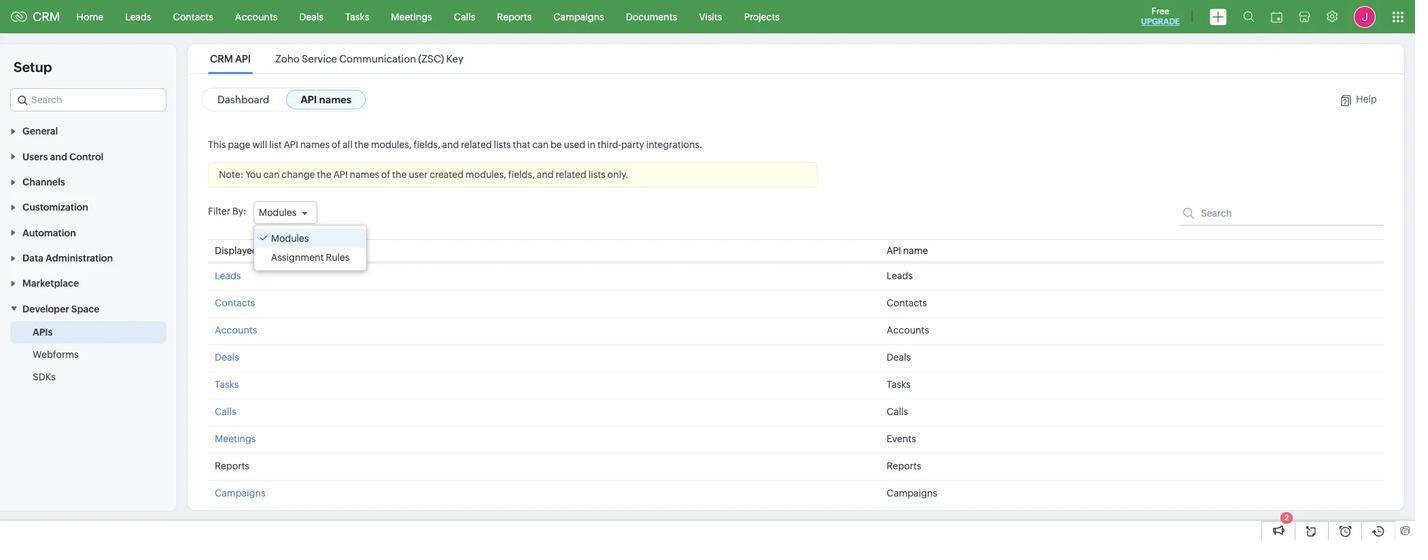 Task type: vqa. For each thing, say whether or not it's contained in the screenshot.


Task type: locate. For each thing, give the bounding box(es) containing it.
contacts down api name
[[887, 298, 927, 309]]

modules, up user
[[371, 139, 412, 150]]

meetings link
[[380, 0, 443, 33], [215, 434, 256, 445]]

in left tabs
[[260, 245, 268, 256]]

can right the you
[[263, 169, 280, 180]]

documents
[[626, 11, 677, 22]]

2 horizontal spatial leads
[[887, 271, 913, 281]]

key
[[446, 53, 464, 65]]

1 horizontal spatial related
[[556, 169, 587, 180]]

0 vertical spatial tasks link
[[334, 0, 380, 33]]

data administration
[[22, 253, 113, 264]]

in right used at the left top
[[588, 139, 596, 150]]

1 horizontal spatial of
[[381, 169, 390, 180]]

2 horizontal spatial deals
[[887, 352, 911, 363]]

modules
[[259, 207, 297, 218], [271, 233, 309, 244]]

api down service
[[301, 94, 317, 105]]

and down be
[[537, 169, 554, 180]]

1 vertical spatial names
[[300, 139, 330, 150]]

tree
[[254, 226, 367, 271]]

contacts link up crm api
[[162, 0, 224, 33]]

2 horizontal spatial campaigns
[[887, 488, 938, 499]]

1 vertical spatial crm
[[210, 53, 233, 65]]

0 horizontal spatial meetings link
[[215, 434, 256, 445]]

in
[[588, 139, 596, 150], [260, 245, 268, 256]]

tasks link
[[334, 0, 380, 33], [215, 379, 239, 390]]

free upgrade
[[1141, 6, 1180, 27]]

names down all
[[350, 169, 379, 180]]

general button
[[0, 118, 177, 144]]

0 horizontal spatial contacts
[[173, 11, 213, 22]]

2 horizontal spatial tasks
[[887, 379, 911, 390]]

apis link
[[33, 326, 53, 339]]

1 vertical spatial in
[[260, 245, 268, 256]]

administration
[[46, 253, 113, 264]]

0 horizontal spatial leads
[[125, 11, 151, 22]]

0 horizontal spatial leads link
[[114, 0, 162, 33]]

None field
[[10, 88, 167, 112]]

1 horizontal spatial calls link
[[443, 0, 486, 33]]

and
[[442, 139, 459, 150], [50, 151, 67, 162], [537, 169, 554, 180]]

Search text field
[[11, 89, 166, 111]]

2 horizontal spatial and
[[537, 169, 554, 180]]

1 vertical spatial tasks link
[[215, 379, 239, 390]]

2 horizontal spatial calls
[[887, 407, 908, 417]]

api up dashboard link
[[235, 53, 251, 65]]

crm for crm
[[33, 10, 60, 24]]

1 horizontal spatial crm
[[210, 53, 233, 65]]

0 horizontal spatial campaigns
[[215, 488, 266, 499]]

1 horizontal spatial campaigns link
[[543, 0, 615, 33]]

leads
[[125, 11, 151, 22], [215, 271, 241, 281], [887, 271, 913, 281]]

0 horizontal spatial crm
[[33, 10, 60, 24]]

fields, down that
[[508, 169, 535, 180]]

developer space button
[[0, 296, 177, 321]]

2 vertical spatial and
[[537, 169, 554, 180]]

contacts
[[173, 11, 213, 22], [215, 298, 255, 309], [887, 298, 927, 309]]

modules inside field
[[259, 207, 297, 218]]

leads down displayed
[[215, 271, 241, 281]]

1 vertical spatial and
[[50, 151, 67, 162]]

contacts link
[[162, 0, 224, 33], [215, 298, 255, 309]]

names
[[319, 94, 352, 105], [300, 139, 330, 150], [350, 169, 379, 180]]

reports
[[497, 11, 532, 22], [215, 461, 250, 472], [887, 461, 922, 472]]

developer
[[22, 304, 69, 315]]

0 horizontal spatial related
[[461, 139, 492, 150]]

1 vertical spatial meetings link
[[215, 434, 256, 445]]

0 vertical spatial names
[[319, 94, 352, 105]]

1 vertical spatial of
[[381, 169, 390, 180]]

0 vertical spatial related
[[461, 139, 492, 150]]

setup
[[14, 59, 52, 75]]

lists
[[494, 139, 511, 150], [589, 169, 606, 180]]

1 vertical spatial deals link
[[215, 352, 239, 363]]

the
[[355, 139, 369, 150], [317, 169, 332, 180], [392, 169, 407, 180]]

channels button
[[0, 169, 177, 194]]

assignment rules
[[271, 252, 350, 263]]

1 vertical spatial campaigns link
[[215, 488, 266, 499]]

1 horizontal spatial leads
[[215, 271, 241, 281]]

dashboard
[[218, 94, 269, 105]]

0 vertical spatial crm
[[33, 10, 60, 24]]

the for names
[[392, 169, 407, 180]]

by:
[[232, 206, 247, 217]]

apis
[[33, 327, 53, 338]]

related down used at the left top
[[556, 169, 587, 180]]

0 horizontal spatial modules,
[[371, 139, 412, 150]]

1 horizontal spatial reports
[[497, 11, 532, 22]]

1 horizontal spatial deals link
[[289, 0, 334, 33]]

1 horizontal spatial tasks link
[[334, 0, 380, 33]]

0 vertical spatial fields,
[[414, 139, 440, 150]]

zoho service communication (zsc) key link
[[273, 53, 466, 65]]

accounts
[[235, 11, 278, 22], [215, 325, 257, 336], [887, 325, 929, 336]]

0 vertical spatial deals link
[[289, 0, 334, 33]]

0 vertical spatial contacts link
[[162, 0, 224, 33]]

and inside dropdown button
[[50, 151, 67, 162]]

calls link
[[443, 0, 486, 33], [215, 407, 236, 417]]

modules up as
[[271, 233, 309, 244]]

all
[[343, 139, 353, 150]]

modules,
[[371, 139, 412, 150], [466, 169, 506, 180]]

of left all
[[332, 139, 341, 150]]

1 vertical spatial leads link
[[215, 271, 241, 281]]

profile image
[[1354, 6, 1376, 28]]

accounts link
[[224, 0, 289, 33], [215, 325, 257, 336]]

0 horizontal spatial lists
[[494, 139, 511, 150]]

(zsc)
[[418, 53, 444, 65]]

1 vertical spatial related
[[556, 169, 587, 180]]

0 vertical spatial calls link
[[443, 0, 486, 33]]

modules, right created
[[466, 169, 506, 180]]

visits
[[699, 11, 723, 22]]

1 vertical spatial modules,
[[466, 169, 506, 180]]

tabs
[[270, 245, 289, 256]]

modules up tabs
[[259, 207, 297, 218]]

0 horizontal spatial reports
[[215, 461, 250, 472]]

1 horizontal spatial modules,
[[466, 169, 506, 180]]

1 horizontal spatial leads link
[[215, 271, 241, 281]]

contacts down displayed
[[215, 298, 255, 309]]

1 horizontal spatial and
[[442, 139, 459, 150]]

fields, up note: you can change the api names of the user created modules, fields, and related lists only. on the top of page
[[414, 139, 440, 150]]

leads down api name
[[887, 271, 913, 281]]

0 horizontal spatial of
[[332, 139, 341, 150]]

filter
[[208, 206, 230, 217]]

api left name
[[887, 245, 902, 256]]

can
[[532, 139, 549, 150], [263, 169, 280, 180]]

0 vertical spatial meetings link
[[380, 0, 443, 33]]

this
[[208, 139, 226, 150]]

as
[[291, 245, 301, 256]]

1 vertical spatial calls link
[[215, 407, 236, 417]]

2 horizontal spatial contacts
[[887, 298, 927, 309]]

1 vertical spatial can
[[263, 169, 280, 180]]

the right change
[[317, 169, 332, 180]]

visits link
[[688, 0, 733, 33]]

meetings
[[391, 11, 432, 22], [215, 434, 256, 445]]

crm left 'home' "link"
[[33, 10, 60, 24]]

0 horizontal spatial and
[[50, 151, 67, 162]]

and right users
[[50, 151, 67, 162]]

and up created
[[442, 139, 459, 150]]

list
[[198, 44, 476, 73]]

developer space
[[22, 304, 100, 315]]

1 vertical spatial lists
[[589, 169, 606, 180]]

leads link
[[114, 0, 162, 33], [215, 271, 241, 281]]

the right all
[[355, 139, 369, 150]]

2 horizontal spatial the
[[392, 169, 407, 180]]

1 horizontal spatial the
[[355, 139, 369, 150]]

1 vertical spatial fields,
[[508, 169, 535, 180]]

channels
[[22, 177, 65, 188]]

crm
[[33, 10, 60, 24], [210, 53, 233, 65]]

0 horizontal spatial can
[[263, 169, 280, 180]]

name
[[903, 245, 928, 256]]

customization button
[[0, 194, 177, 220]]

contacts up crm api
[[173, 11, 213, 22]]

the left user
[[392, 169, 407, 180]]

lists left the only.
[[589, 169, 606, 180]]

crm up dashboard link
[[210, 53, 233, 65]]

leads link right home
[[114, 0, 162, 33]]

calendar image
[[1271, 11, 1283, 22]]

lists left that
[[494, 139, 511, 150]]

0 vertical spatial can
[[532, 139, 549, 150]]

this page will list api names of all the modules, fields, and related lists that can be used in third-party integrations.
[[208, 139, 703, 150]]

0 horizontal spatial meetings
[[215, 434, 256, 445]]

projects link
[[733, 0, 791, 33]]

search image
[[1244, 11, 1255, 22]]

1 horizontal spatial contacts
[[215, 298, 255, 309]]

names left all
[[300, 139, 330, 150]]

names down service
[[319, 94, 352, 105]]

1 horizontal spatial can
[[532, 139, 549, 150]]

leads right home
[[125, 11, 151, 22]]

webforms
[[33, 349, 79, 360]]

of left user
[[381, 169, 390, 180]]

tree containing modules
[[254, 226, 367, 271]]

0 vertical spatial modules
[[259, 207, 297, 218]]

contacts link down displayed
[[215, 298, 255, 309]]

1 horizontal spatial calls
[[454, 11, 475, 22]]

api down all
[[333, 169, 348, 180]]

campaigns link
[[543, 0, 615, 33], [215, 488, 266, 499]]

1 horizontal spatial meetings
[[391, 11, 432, 22]]

1 vertical spatial contacts link
[[215, 298, 255, 309]]

1 horizontal spatial in
[[588, 139, 596, 150]]

list
[[269, 139, 282, 150]]

0 vertical spatial in
[[588, 139, 596, 150]]

0 horizontal spatial deals
[[215, 352, 239, 363]]

crm for crm api
[[210, 53, 233, 65]]

0 vertical spatial lists
[[494, 139, 511, 150]]

related up created
[[461, 139, 492, 150]]

Modules field
[[253, 201, 318, 224]]

api inside api names link
[[301, 94, 317, 105]]

0 horizontal spatial campaigns link
[[215, 488, 266, 499]]

calls
[[454, 11, 475, 22], [215, 407, 236, 417], [887, 407, 908, 417]]

can left be
[[532, 139, 549, 150]]

home
[[77, 11, 103, 22]]

leads link down displayed
[[215, 271, 241, 281]]

related
[[461, 139, 492, 150], [556, 169, 587, 180]]

deals
[[299, 11, 324, 22], [215, 352, 239, 363], [887, 352, 911, 363]]

fields,
[[414, 139, 440, 150], [508, 169, 535, 180]]



Task type: describe. For each thing, give the bounding box(es) containing it.
1 horizontal spatial lists
[[589, 169, 606, 180]]

sdks link
[[33, 370, 56, 384]]

zoho
[[275, 53, 300, 65]]

1 horizontal spatial fields,
[[508, 169, 535, 180]]

displayed in tabs as
[[215, 245, 301, 256]]

control
[[69, 151, 104, 162]]

assignment
[[271, 252, 324, 263]]

upgrade
[[1141, 17, 1180, 27]]

help
[[1357, 94, 1377, 105]]

api names
[[301, 94, 352, 105]]

0 vertical spatial campaigns link
[[543, 0, 615, 33]]

users and control button
[[0, 144, 177, 169]]

webforms link
[[33, 348, 79, 362]]

free
[[1152, 6, 1170, 16]]

created
[[430, 169, 464, 180]]

0 vertical spatial and
[[442, 139, 459, 150]]

that
[[513, 139, 531, 150]]

profile element
[[1346, 0, 1384, 33]]

reports link
[[486, 0, 543, 33]]

1 vertical spatial meetings
[[215, 434, 256, 445]]

1 horizontal spatial deals
[[299, 11, 324, 22]]

1 vertical spatial modules
[[271, 233, 309, 244]]

0 vertical spatial leads link
[[114, 0, 162, 33]]

communication
[[339, 53, 416, 65]]

zoho service communication (zsc) key
[[275, 53, 464, 65]]

names inside api names link
[[319, 94, 352, 105]]

data
[[22, 253, 43, 264]]

0 vertical spatial modules,
[[371, 139, 412, 150]]

crm api link
[[208, 53, 253, 65]]

0 horizontal spatial tasks link
[[215, 379, 239, 390]]

filter by:
[[208, 206, 247, 217]]

page
[[228, 139, 250, 150]]

crm api
[[210, 53, 251, 65]]

service
[[302, 53, 337, 65]]

you
[[246, 169, 262, 180]]

Search text field
[[1180, 201, 1384, 226]]

1 horizontal spatial campaigns
[[554, 11, 604, 22]]

0 horizontal spatial deals link
[[215, 352, 239, 363]]

documents link
[[615, 0, 688, 33]]

1 vertical spatial accounts link
[[215, 325, 257, 336]]

developer space region
[[0, 321, 177, 389]]

crm link
[[11, 10, 60, 24]]

0 horizontal spatial the
[[317, 169, 332, 180]]

api right list
[[284, 139, 298, 150]]

search element
[[1235, 0, 1263, 33]]

displayed
[[215, 245, 258, 256]]

events
[[887, 434, 916, 445]]

integrations.
[[646, 139, 703, 150]]

0 vertical spatial meetings
[[391, 11, 432, 22]]

create menu element
[[1202, 0, 1235, 33]]

2
[[1285, 514, 1289, 522]]

0 horizontal spatial calls link
[[215, 407, 236, 417]]

data administration button
[[0, 245, 177, 271]]

0 horizontal spatial tasks
[[215, 379, 239, 390]]

0 horizontal spatial calls
[[215, 407, 236, 417]]

user
[[409, 169, 428, 180]]

general
[[22, 126, 58, 137]]

marketplace button
[[0, 271, 177, 296]]

0 horizontal spatial in
[[260, 245, 268, 256]]

space
[[71, 304, 100, 315]]

home link
[[66, 0, 114, 33]]

0 horizontal spatial fields,
[[414, 139, 440, 150]]

2 vertical spatial names
[[350, 169, 379, 180]]

api name
[[887, 245, 928, 256]]

change
[[282, 169, 315, 180]]

dashboard link
[[203, 90, 284, 109]]

create menu image
[[1210, 8, 1227, 25]]

api names link
[[286, 90, 366, 109]]

be
[[551, 139, 562, 150]]

used
[[564, 139, 586, 150]]

rules
[[326, 252, 350, 263]]

note: you can change the api names of the user created modules, fields, and related lists only.
[[219, 169, 629, 180]]

party
[[621, 139, 644, 150]]

third-
[[598, 139, 621, 150]]

note:
[[219, 169, 244, 180]]

users and control
[[22, 151, 104, 162]]

1 horizontal spatial meetings link
[[380, 0, 443, 33]]

0 vertical spatial accounts link
[[224, 0, 289, 33]]

1 horizontal spatial tasks
[[345, 11, 369, 22]]

will
[[252, 139, 267, 150]]

automation button
[[0, 220, 177, 245]]

users
[[22, 151, 48, 162]]

sdks
[[33, 372, 56, 383]]

customization
[[22, 202, 88, 213]]

only.
[[608, 169, 629, 180]]

2 horizontal spatial reports
[[887, 461, 922, 472]]

0 vertical spatial of
[[332, 139, 341, 150]]

projects
[[744, 11, 780, 22]]

automation
[[22, 228, 76, 238]]

marketplace
[[22, 278, 79, 289]]

list containing crm api
[[198, 44, 476, 73]]

the for of
[[355, 139, 369, 150]]



